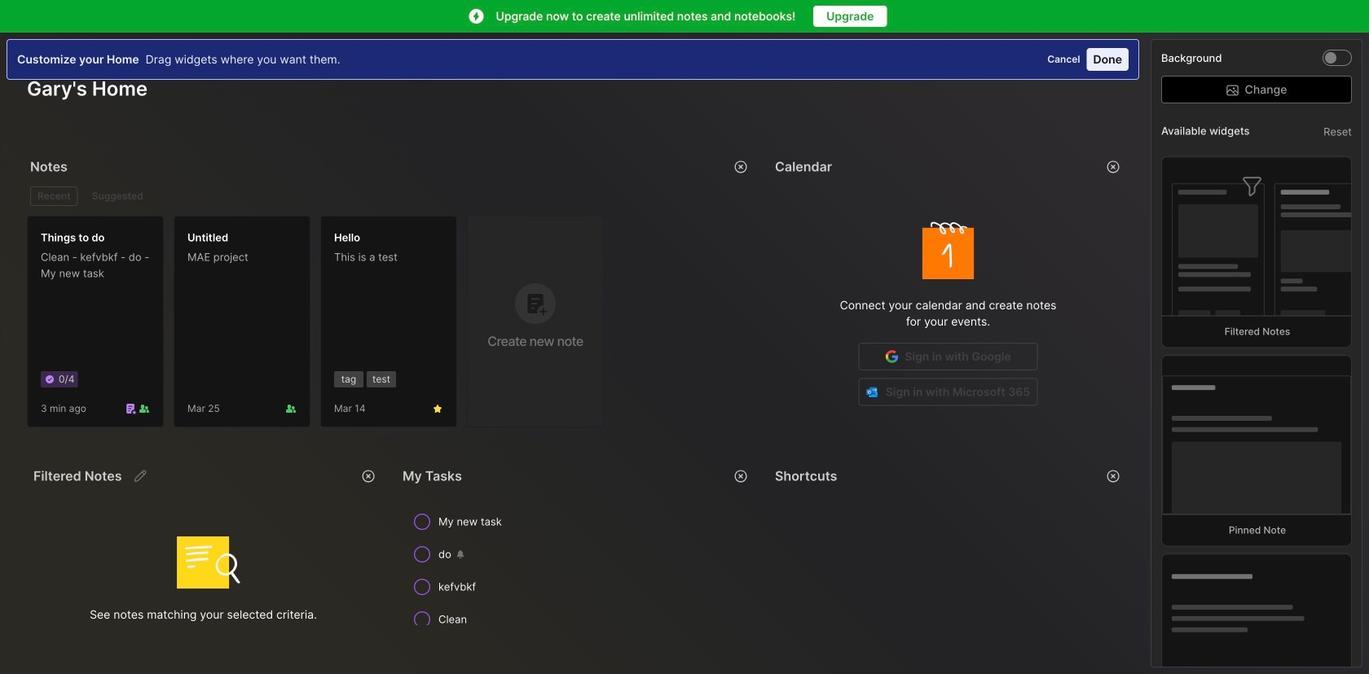 Task type: describe. For each thing, give the bounding box(es) containing it.
background image
[[1325, 52, 1337, 64]]

edit widget title image
[[132, 469, 149, 485]]



Task type: vqa. For each thing, say whether or not it's contained in the screenshot.
Edit widget title icon
yes



